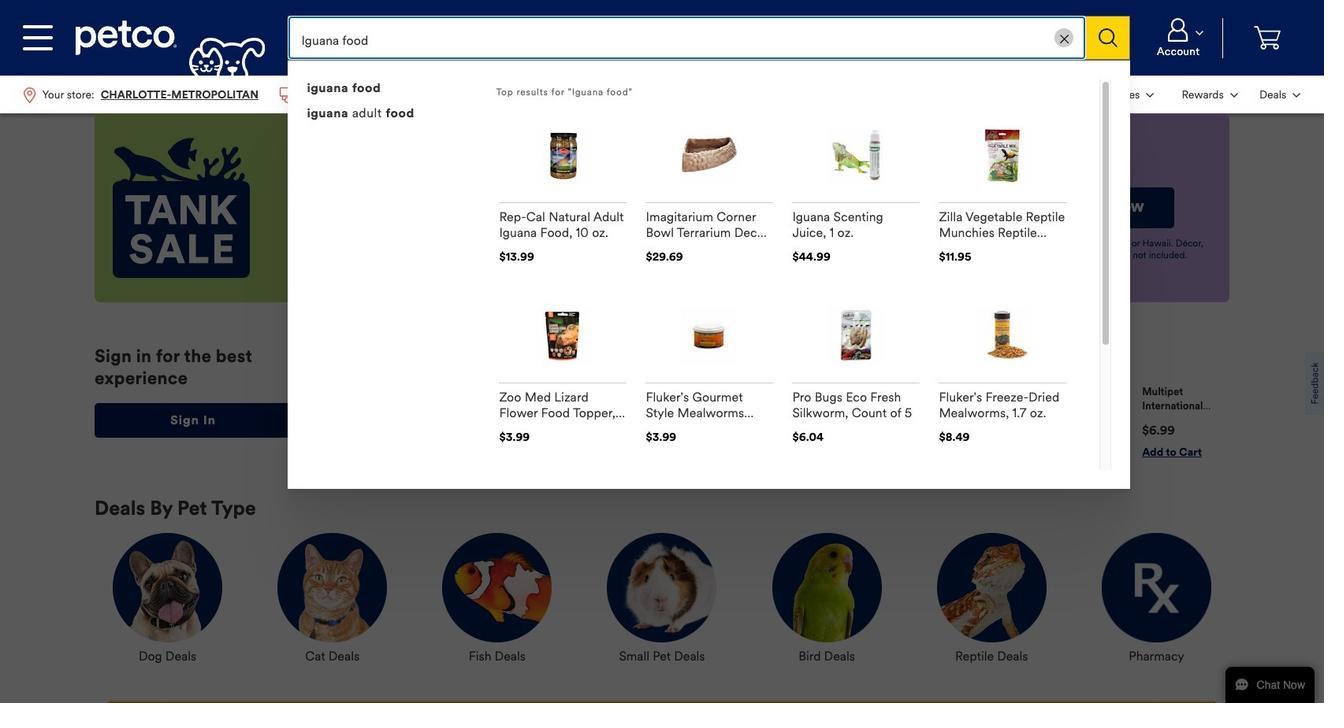 Task type: vqa. For each thing, say whether or not it's contained in the screenshot.
Scroll to Top image
no



Task type: describe. For each thing, give the bounding box(es) containing it.
2 list item from the left
[[635, 385, 772, 460]]

5 list item from the left
[[1092, 385, 1230, 460]]

pet pharmacy image
[[1102, 534, 1212, 643]]

small pet deals image
[[607, 534, 717, 643]]

1 list item from the left
[[482, 385, 620, 460]]

bird deals image
[[772, 534, 882, 643]]



Task type: locate. For each thing, give the bounding box(es) containing it.
reptile deals image
[[937, 534, 1047, 643]]

search image
[[1099, 28, 1118, 47]]

tank sale. image
[[113, 138, 250, 278]]

list
[[13, 76, 428, 114], [1088, 76, 1312, 114], [330, 373, 1230, 472]]

cat deals image
[[278, 534, 387, 643]]

Search search field
[[288, 16, 1086, 60]]

3 list item from the left
[[787, 385, 925, 460]]

clear search field text image
[[1060, 35, 1069, 43]]

fish deals image
[[443, 534, 552, 643]]

list item
[[482, 385, 620, 460], [635, 385, 772, 460], [787, 385, 925, 460], [940, 385, 1077, 460], [1092, 385, 1230, 460]]

4 list item from the left
[[940, 385, 1077, 460]]

dog deals image
[[113, 534, 222, 643]]



